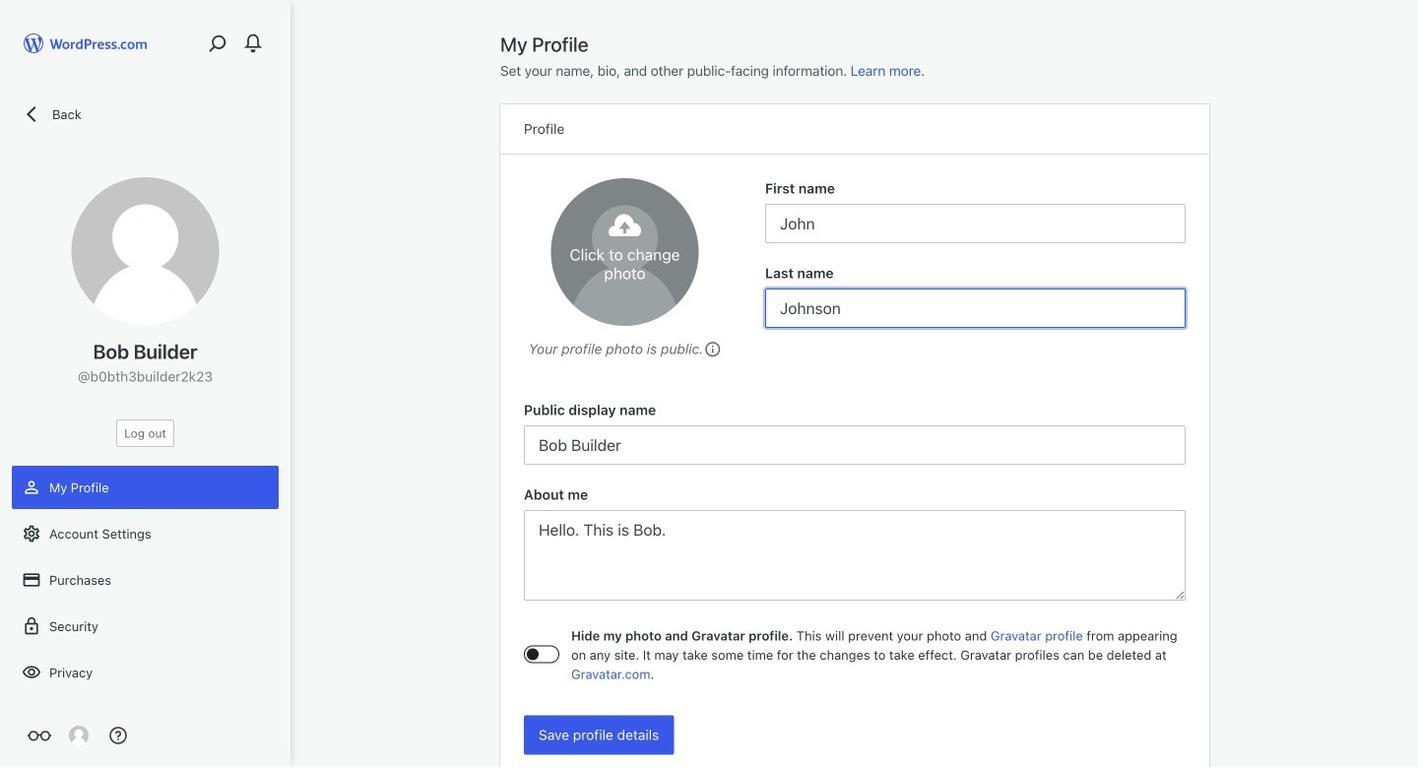 Task type: vqa. For each thing, say whether or not it's contained in the screenshot.
MY SHOPPING CART image
no



Task type: locate. For each thing, give the bounding box(es) containing it.
more information image
[[703, 340, 721, 357]]

None text field
[[524, 510, 1186, 601]]

bob builder image
[[71, 177, 219, 325], [551, 178, 699, 326], [69, 726, 89, 745]]

group
[[765, 178, 1186, 243], [765, 263, 1186, 328], [524, 400, 1186, 465], [524, 484, 1186, 607]]

main content
[[500, 32, 1209, 767]]

person image
[[22, 478, 41, 497]]

settings image
[[22, 524, 41, 544]]

visibility image
[[22, 663, 41, 682]]

None text field
[[765, 204, 1186, 243], [765, 289, 1186, 328], [524, 425, 1186, 465], [765, 204, 1186, 243], [765, 289, 1186, 328], [524, 425, 1186, 465]]



Task type: describe. For each thing, give the bounding box(es) containing it.
reader image
[[28, 724, 51, 747]]

credit_card image
[[22, 570, 41, 590]]

lock image
[[22, 616, 41, 636]]



